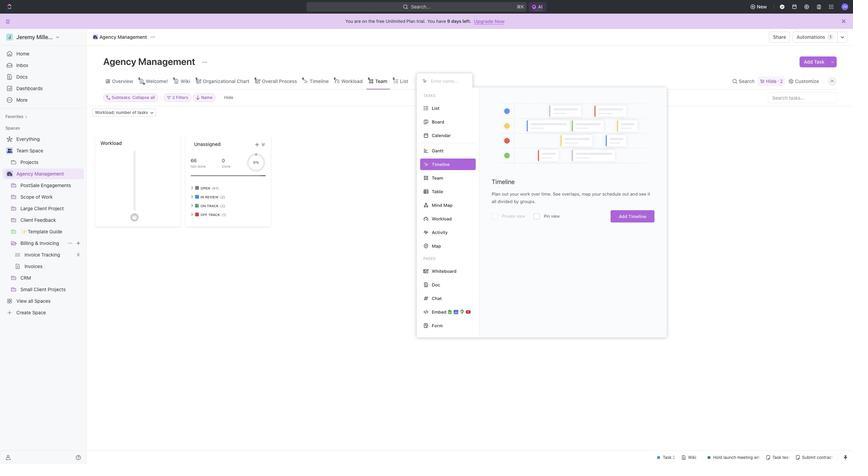 Task type: locate. For each thing, give the bounding box(es) containing it.
1 horizontal spatial out
[[623, 192, 629, 197]]

plan up all
[[492, 192, 501, 197]]

upgrade
[[474, 18, 494, 24]]

out up divided at right
[[502, 192, 509, 197]]

(2) right review
[[220, 195, 225, 199]]

0 horizontal spatial out
[[502, 192, 509, 197]]

0 horizontal spatial hide
[[224, 95, 233, 100]]

add for add task
[[804, 59, 813, 65]]

business time image
[[93, 35, 98, 39], [7, 172, 12, 176]]

your right map
[[592, 192, 602, 197]]

workload link
[[340, 77, 363, 86]]

1 horizontal spatial plan
[[492, 192, 501, 197]]

you are on the free unlimited plan trial. you have 9 days left. upgrade now
[[346, 18, 505, 24]]

favorites button
[[3, 113, 30, 121]]

1 horizontal spatial map
[[444, 203, 453, 208]]

0 vertical spatial business time image
[[93, 35, 98, 39]]

1 vertical spatial add
[[619, 214, 628, 219]]

doc
[[432, 282, 441, 288]]

on inside 'you are on the free unlimited plan trial. you have 9 days left. upgrade now'
[[362, 18, 367, 24]]

hide for hide
[[224, 95, 233, 100]]

hide inside button
[[224, 95, 233, 100]]

agency management link
[[91, 33, 149, 41], [16, 169, 82, 180]]

and
[[631, 192, 638, 197]]

out
[[502, 192, 509, 197], [623, 192, 629, 197]]

0 vertical spatial workload
[[342, 78, 363, 84]]

1 horizontal spatial add
[[804, 59, 813, 65]]

0 horizontal spatial your
[[510, 192, 519, 197]]

search button
[[731, 77, 757, 86]]

1 vertical spatial business time image
[[7, 172, 12, 176]]

list inside list link
[[400, 78, 408, 84]]

unassigned
[[194, 141, 221, 147]]

0 horizontal spatial team
[[16, 148, 28, 154]]

0 horizontal spatial add
[[619, 214, 628, 219]]

0 vertical spatial on
[[362, 18, 367, 24]]

dashboards
[[16, 86, 43, 91]]

2 vertical spatial management
[[34, 171, 64, 177]]

timeline up divided at right
[[492, 179, 515, 186]]

2 horizontal spatial timeline
[[629, 214, 647, 219]]

agency management inside tree
[[16, 171, 64, 177]]

9
[[448, 18, 450, 24]]

0 vertical spatial timeline
[[310, 78, 329, 84]]

search
[[739, 78, 755, 84]]

1 horizontal spatial view
[[551, 214, 560, 219]]

docs link
[[3, 72, 84, 82]]

unlimited
[[386, 18, 406, 24]]

customize button
[[787, 77, 822, 86]]

2 view from the left
[[551, 214, 560, 219]]

you left have
[[428, 18, 435, 24]]

0 horizontal spatial view
[[517, 214, 526, 219]]

0 vertical spatial (2)
[[220, 195, 225, 199]]

upgrade now link
[[474, 18, 505, 24]]

free
[[377, 18, 385, 24]]

review
[[205, 195, 219, 199]]

table
[[432, 189, 443, 194]]

2 vertical spatial team
[[432, 175, 444, 181]]

0 horizontal spatial timeline
[[310, 78, 329, 84]]

invoicing
[[40, 241, 59, 246]]

1 (2) from the top
[[220, 195, 225, 199]]

spaces
[[5, 126, 20, 131]]

0 horizontal spatial business time image
[[7, 172, 12, 176]]

out left 'and'
[[623, 192, 629, 197]]

on up the 'off'
[[201, 204, 206, 208]]

management inside sidebar navigation
[[34, 171, 64, 177]]

1 horizontal spatial hide
[[767, 78, 777, 84]]

0 horizontal spatial map
[[432, 244, 441, 249]]

process
[[279, 78, 297, 84]]

1 horizontal spatial workload
[[342, 78, 363, 84]]

list up board on the top right of page
[[432, 105, 440, 111]]

organizational chart
[[203, 78, 250, 84]]

hide left "2"
[[767, 78, 777, 84]]

view right "pin"
[[551, 214, 560, 219]]

list right team link
[[400, 78, 408, 84]]

add
[[804, 59, 813, 65], [619, 214, 628, 219]]

plan inside 'you are on the free unlimited plan trial. you have 9 days left. upgrade now'
[[407, 18, 416, 24]]

1 horizontal spatial business time image
[[93, 35, 98, 39]]

0 vertical spatial list
[[400, 78, 408, 84]]

0 horizontal spatial you
[[346, 18, 353, 24]]

view right private
[[517, 214, 526, 219]]

hide 2
[[767, 78, 783, 84]]

⌘k
[[517, 4, 524, 10]]

2 your from the left
[[592, 192, 602, 197]]

groups.
[[520, 199, 536, 204]]

1 vertical spatial on
[[201, 204, 206, 208]]

team space
[[16, 148, 43, 154]]

track down in review (2)
[[207, 204, 219, 208]]

team up table
[[432, 175, 444, 181]]

1 horizontal spatial you
[[428, 18, 435, 24]]

map down activity
[[432, 244, 441, 249]]

0 vertical spatial team
[[376, 78, 388, 84]]

timeline
[[310, 78, 329, 84], [492, 179, 515, 186], [629, 214, 647, 219]]

(2)
[[220, 195, 225, 199], [220, 204, 225, 208]]

team left list link
[[376, 78, 388, 84]]

0 horizontal spatial list
[[400, 78, 408, 84]]

1 horizontal spatial agency management link
[[91, 33, 149, 41]]

add down schedule
[[619, 214, 628, 219]]

space
[[30, 148, 43, 154]]

(2) for on track (2)
[[220, 204, 225, 208]]

1 your from the left
[[510, 192, 519, 197]]

gantt
[[432, 148, 444, 154]]

1 vertical spatial workload
[[101, 140, 122, 146]]

1 vertical spatial agency management
[[103, 56, 197, 67]]

1 vertical spatial track
[[208, 213, 220, 217]]

agency management
[[100, 34, 147, 40], [103, 56, 197, 67], [16, 171, 64, 177]]

1 horizontal spatial your
[[592, 192, 602, 197]]

1 horizontal spatial list
[[432, 105, 440, 111]]

1 vertical spatial plan
[[492, 192, 501, 197]]

agency inside sidebar navigation
[[16, 171, 33, 177]]

hide down organizational chart link
[[224, 95, 233, 100]]

0 vertical spatial hide
[[767, 78, 777, 84]]

on right the are
[[362, 18, 367, 24]]

tasks
[[424, 93, 436, 98]]

list link
[[399, 77, 408, 86]]

hide
[[767, 78, 777, 84], [224, 95, 233, 100]]

new button
[[748, 1, 772, 12]]

view for pin view
[[551, 214, 560, 219]]

track down on track (2)
[[208, 213, 220, 217]]

1 vertical spatial agency management link
[[16, 169, 82, 180]]

team right user group image
[[16, 148, 28, 154]]

chat
[[432, 296, 442, 301]]

0 vertical spatial agency management link
[[91, 33, 149, 41]]

plan left trial.
[[407, 18, 416, 24]]

divided
[[498, 199, 513, 204]]

(61)
[[212, 186, 219, 190]]

task
[[815, 59, 825, 65]]

share
[[774, 34, 787, 40]]

add for add timeline
[[619, 214, 628, 219]]

2 vertical spatial agency management
[[16, 171, 64, 177]]

66 not done
[[191, 158, 206, 169]]

0 vertical spatial agency
[[100, 34, 116, 40]]

tree
[[3, 134, 84, 319]]

pages
[[424, 257, 436, 261]]

embed
[[432, 310, 447, 315]]

inbox
[[16, 62, 28, 68]]

add left task
[[804, 59, 813, 65]]

0 vertical spatial map
[[444, 203, 453, 208]]

share button
[[770, 32, 791, 43]]

business time image inside tree
[[7, 172, 12, 176]]

overall process link
[[261, 77, 297, 86]]

map right mind
[[444, 203, 453, 208]]

1 vertical spatial hide
[[224, 95, 233, 100]]

timeline right process
[[310, 78, 329, 84]]

0 vertical spatial add
[[804, 59, 813, 65]]

2 horizontal spatial workload
[[432, 216, 452, 222]]

timeline link
[[309, 77, 329, 86]]

2 (2) from the top
[[220, 204, 225, 208]]

pin
[[544, 214, 550, 219]]

1 vertical spatial (2)
[[220, 204, 225, 208]]

inbox link
[[3, 60, 84, 71]]

(2) up the (1)
[[220, 204, 225, 208]]

0 vertical spatial plan
[[407, 18, 416, 24]]

1 view from the left
[[517, 214, 526, 219]]

not
[[191, 164, 197, 169]]

0 horizontal spatial plan
[[407, 18, 416, 24]]

you left the are
[[346, 18, 353, 24]]

welcome!
[[146, 78, 168, 84]]

add timeline
[[619, 214, 647, 219]]

1
[[830, 34, 832, 40]]

2
[[781, 78, 783, 84]]

2 vertical spatial workload
[[432, 216, 452, 222]]

plan inside plan out your work over time. see overlaps, map your schedule out and see it all divided by groups.
[[492, 192, 501, 197]]

add task
[[804, 59, 825, 65]]

tree containing team space
[[3, 134, 84, 319]]

your up by
[[510, 192, 519, 197]]

(2) for in review (2)
[[220, 195, 225, 199]]

agency
[[100, 34, 116, 40], [103, 56, 136, 67], [16, 171, 33, 177]]

all
[[492, 199, 497, 204]]

sidebar navigation
[[0, 29, 87, 465]]

0 horizontal spatial workload
[[101, 140, 122, 146]]

0 vertical spatial track
[[207, 204, 219, 208]]

on
[[362, 18, 367, 24], [201, 204, 206, 208]]

add inside "button"
[[804, 59, 813, 65]]

1 horizontal spatial timeline
[[492, 179, 515, 186]]

on track (2)
[[201, 204, 225, 208]]

trial.
[[417, 18, 426, 24]]

work
[[520, 192, 530, 197]]

open (61)
[[201, 186, 219, 190]]

your
[[510, 192, 519, 197], [592, 192, 602, 197]]

track
[[207, 204, 219, 208], [208, 213, 220, 217]]

workload
[[342, 78, 363, 84], [101, 140, 122, 146], [432, 216, 452, 222]]

2 vertical spatial agency
[[16, 171, 33, 177]]

timeline down 'and'
[[629, 214, 647, 219]]

1 horizontal spatial on
[[362, 18, 367, 24]]

1 vertical spatial team
[[16, 148, 28, 154]]

you
[[346, 18, 353, 24], [428, 18, 435, 24]]



Task type: vqa. For each thing, say whether or not it's contained in the screenshot.
middle 'Team'
yes



Task type: describe. For each thing, give the bounding box(es) containing it.
search...
[[411, 4, 431, 10]]

view button
[[417, 73, 439, 89]]

private view
[[502, 214, 526, 219]]

favorites
[[5, 114, 23, 119]]

0 horizontal spatial on
[[201, 204, 206, 208]]

overview link
[[111, 77, 133, 86]]

mind
[[432, 203, 443, 208]]

overall process
[[262, 78, 297, 84]]

2 out from the left
[[623, 192, 629, 197]]

docs
[[16, 74, 28, 80]]

billing
[[20, 241, 34, 246]]

calendar
[[432, 133, 451, 138]]

now
[[495, 18, 505, 24]]

1 vertical spatial map
[[432, 244, 441, 249]]

chart
[[237, 78, 250, 84]]

0 horizontal spatial agency management link
[[16, 169, 82, 180]]

in review (2)
[[201, 195, 225, 199]]

whiteboard
[[432, 269, 457, 274]]

Enter name... field
[[430, 78, 467, 84]]

hide button
[[222, 94, 236, 102]]

private
[[502, 214, 516, 219]]

home link
[[3, 48, 84, 59]]

billing & invoicing
[[20, 241, 59, 246]]

days
[[452, 18, 462, 24]]

0
[[222, 158, 225, 163]]

&
[[35, 241, 38, 246]]

billing & invoicing link
[[20, 238, 65, 249]]

2 you from the left
[[428, 18, 435, 24]]

customize
[[796, 78, 820, 84]]

team space link
[[16, 146, 82, 156]]

Search tasks... text field
[[769, 93, 837, 103]]

off
[[201, 213, 207, 217]]

timeline inside timeline link
[[310, 78, 329, 84]]

tree inside sidebar navigation
[[3, 134, 84, 319]]

66
[[191, 158, 197, 163]]

plan out your work over time. see overlaps, map your schedule out and see it all divided by groups.
[[492, 192, 651, 204]]

form
[[432, 323, 443, 329]]

it
[[648, 192, 651, 197]]

left.
[[463, 18, 472, 24]]

(1)
[[222, 213, 226, 217]]

1 vertical spatial agency
[[103, 56, 136, 67]]

+
[[255, 140, 259, 148]]

pin view
[[544, 214, 560, 219]]

done
[[222, 164, 231, 169]]

in
[[201, 195, 204, 199]]

see
[[640, 192, 647, 197]]

team link
[[374, 77, 388, 86]]

1 vertical spatial timeline
[[492, 179, 515, 186]]

automations
[[797, 34, 826, 40]]

0 vertical spatial management
[[118, 34, 147, 40]]

done
[[198, 164, 206, 169]]

workload inside 'link'
[[342, 78, 363, 84]]

hide for hide 2
[[767, 78, 777, 84]]

wiki
[[181, 78, 190, 84]]

0 vertical spatial agency management
[[100, 34, 147, 40]]

home
[[16, 51, 29, 57]]

track for on track
[[207, 204, 219, 208]]

1 out from the left
[[502, 192, 509, 197]]

schedule
[[603, 192, 621, 197]]

off track (1)
[[201, 213, 226, 217]]

2 vertical spatial timeline
[[629, 214, 647, 219]]

activity
[[432, 230, 448, 235]]

organizational
[[203, 78, 236, 84]]

mind map
[[432, 203, 453, 208]]

business time image inside 'agency management' 'link'
[[93, 35, 98, 39]]

have
[[437, 18, 446, 24]]

team inside 'link'
[[16, 148, 28, 154]]

see
[[553, 192, 561, 197]]

over
[[532, 192, 541, 197]]

welcome! link
[[144, 77, 168, 86]]

are
[[355, 18, 361, 24]]

view for private view
[[517, 214, 526, 219]]

map
[[582, 192, 591, 197]]

view
[[426, 78, 437, 84]]

1 horizontal spatial team
[[376, 78, 388, 84]]

1 vertical spatial list
[[432, 105, 440, 111]]

2 horizontal spatial team
[[432, 175, 444, 181]]

1 you from the left
[[346, 18, 353, 24]]

the
[[369, 18, 375, 24]]

overlaps,
[[562, 192, 581, 197]]

wiki link
[[179, 77, 190, 86]]

user group image
[[7, 149, 12, 153]]

organizational chart link
[[202, 77, 250, 86]]

new
[[757, 4, 768, 10]]

by
[[514, 199, 519, 204]]

view button
[[417, 77, 439, 86]]

time.
[[542, 192, 552, 197]]

1 vertical spatial management
[[138, 56, 195, 67]]

track for off track
[[208, 213, 220, 217]]

dashboards link
[[3, 83, 84, 94]]



